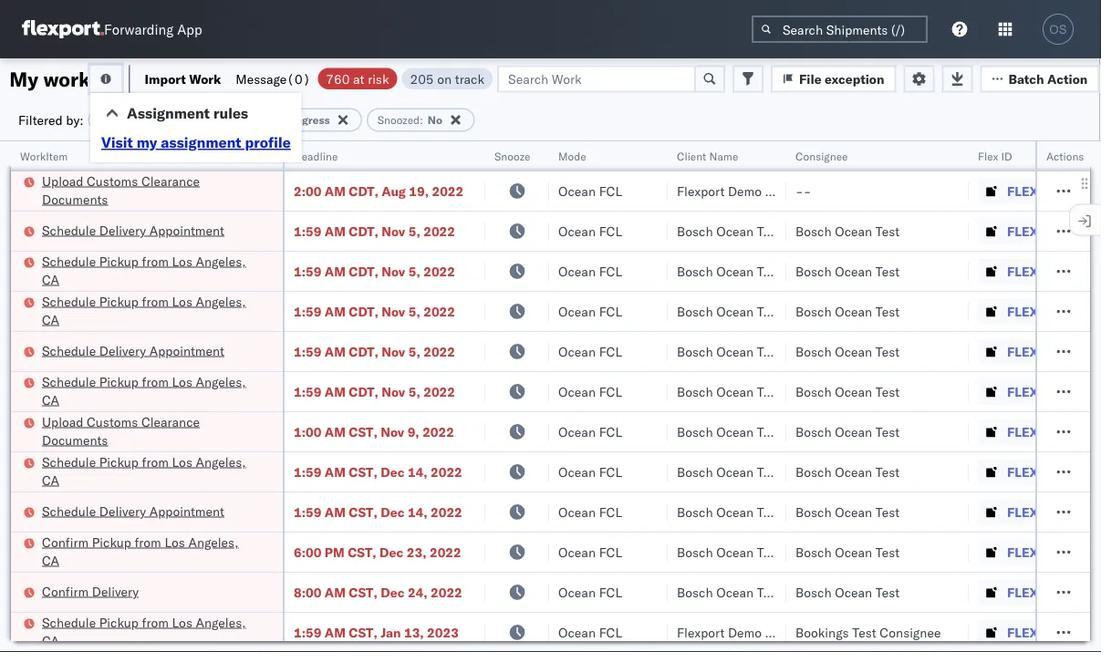 Task type: locate. For each thing, give the bounding box(es) containing it.
1 vertical spatial 14,
[[408, 504, 428, 520]]

flex-1889466 for schedule delivery appointment
[[1008, 504, 1102, 520]]

for
[[174, 113, 189, 127]]

clearance for 1:00 am cst, nov 9, 2022
[[141, 414, 200, 430]]

1 vertical spatial upload customs clearance documents link
[[42, 413, 259, 450]]

1:59 am cst, dec 14, 2022 for schedule pickup from los angeles, ca
[[294, 464, 463, 480]]

1 vertical spatial schedule delivery appointment
[[42, 343, 224, 359]]

1 vertical spatial clearance
[[141, 414, 200, 430]]

actions
[[1047, 149, 1085, 163]]

3 schedule delivery appointment button from the top
[[42, 503, 224, 523]]

flex-1846748
[[1008, 223, 1102, 239], [1008, 263, 1102, 279], [1008, 304, 1102, 319], [1008, 344, 1102, 360], [1008, 384, 1102, 400], [1008, 424, 1102, 440]]

delivery inside button
[[92, 584, 139, 600]]

4 schedule from the top
[[42, 343, 96, 359]]

2 1889466 from the top
[[1047, 504, 1102, 520]]

4 1846748 from the top
[[1047, 344, 1102, 360]]

flexport demo consignee for bookings
[[677, 625, 827, 641]]

demo down name
[[728, 183, 762, 199]]

forwarding
[[104, 21, 174, 38]]

: left no
[[420, 113, 423, 127]]

confirm delivery link
[[42, 583, 139, 601]]

0 vertical spatial schedule delivery appointment link
[[42, 221, 224, 240]]

1 fcl from the top
[[599, 183, 623, 199]]

am for third schedule pickup from los angeles, ca link from the top of the page
[[325, 384, 346, 400]]

upload customs clearance documents button
[[42, 172, 259, 210], [42, 413, 259, 451]]

progress
[[285, 113, 330, 127]]

2 appointment from the top
[[150, 343, 224, 359]]

1 am from the top
[[325, 183, 346, 199]]

8:00 am cst, dec 24, 2022
[[294, 585, 463, 601]]

documents for 2:00 am cdt, aug 19, 2022
[[42, 191, 108, 207]]

nov for third schedule pickup from los angeles, ca link from the top of the page
[[382, 384, 406, 400]]

0 vertical spatial upload customs clearance documents
[[42, 173, 200, 207]]

upload for 2:00 am cdt, aug 19, 2022
[[42, 173, 83, 189]]

2022
[[432, 183, 464, 199], [424, 223, 455, 239], [424, 263, 455, 279], [424, 304, 455, 319], [424, 344, 455, 360], [424, 384, 455, 400], [423, 424, 454, 440], [431, 464, 463, 480], [431, 504, 463, 520], [430, 544, 462, 560], [431, 585, 463, 601]]

5 flex-1846748 from the top
[[1008, 384, 1102, 400]]

flex id
[[979, 149, 1013, 163]]

ocean fcl for confirm pickup from los angeles, ca "link"
[[559, 544, 623, 560]]

1 upload customs clearance documents from the top
[[42, 173, 200, 207]]

flex-1889466
[[1008, 464, 1102, 480], [1008, 504, 1102, 520], [1008, 544, 1102, 560], [1008, 585, 1102, 601]]

4 flex-1846748 from the top
[[1008, 344, 1102, 360]]

delivery for 1:59 am cdt, nov 5, 2022
[[99, 343, 146, 359]]

dec for schedule pickup from los angeles, ca
[[381, 464, 405, 480]]

2 schedule delivery appointment button from the top
[[42, 342, 224, 362]]

9,
[[408, 424, 420, 440]]

jan
[[381, 625, 401, 641]]

8 am from the top
[[325, 464, 346, 480]]

2 : from the left
[[420, 113, 423, 127]]

1 schedule from the top
[[42, 222, 96, 238]]

2 vertical spatial schedule delivery appointment
[[42, 503, 224, 519]]

los
[[172, 253, 193, 269], [172, 293, 193, 309], [172, 374, 193, 390], [172, 454, 193, 470], [165, 534, 185, 550], [172, 615, 193, 631]]

9 ocean fcl from the top
[[559, 504, 623, 520]]

1 upload from the top
[[42, 173, 83, 189]]

5 flex- from the top
[[1008, 344, 1047, 360]]

4 schedule pickup from los angeles, ca link from the top
[[42, 453, 259, 490]]

6 flex-1846748 from the top
[[1008, 424, 1102, 440]]

8 fcl from the top
[[599, 464, 623, 480]]

2 clearance from the top
[[141, 414, 200, 430]]

schedule delivery appointment link
[[42, 221, 224, 240], [42, 342, 224, 360], [42, 503, 224, 521]]

schedule delivery appointment for 1:59 am cdt, nov 5, 2022
[[42, 343, 224, 359]]

1889466 for schedule pickup from los angeles, ca
[[1047, 464, 1102, 480]]

schedule for schedule delivery appointment link for 1:59 am cdt, nov 5, 2022
[[42, 343, 96, 359]]

4 resize handle column header from the left
[[646, 141, 668, 653]]

flex-1846748 for 2nd schedule pickup from los angeles, ca link
[[1008, 304, 1102, 319]]

1 cdt, from the top
[[349, 183, 379, 199]]

from for third schedule pickup from los angeles, ca link from the top of the page
[[142, 374, 169, 390]]

customs
[[87, 173, 138, 189], [87, 414, 138, 430]]

2 schedule delivery appointment link from the top
[[42, 342, 224, 360]]

flex-
[[1008, 183, 1047, 199], [1008, 223, 1047, 239], [1008, 263, 1047, 279], [1008, 304, 1047, 319], [1008, 344, 1047, 360], [1008, 384, 1047, 400], [1008, 424, 1047, 440], [1008, 464, 1047, 480], [1008, 504, 1047, 520], [1008, 544, 1047, 560], [1008, 585, 1047, 601], [1008, 625, 1047, 641]]

: left ready
[[131, 113, 134, 127]]

ca
[[42, 272, 59, 288], [42, 312, 59, 328], [42, 392, 59, 408], [42, 472, 59, 488], [42, 553, 59, 569], [42, 633, 59, 649]]

0 vertical spatial appointment
[[150, 222, 224, 238]]

os button
[[1038, 8, 1080, 50]]

6 resize handle column header from the left
[[948, 141, 969, 653]]

demo for bookings
[[728, 625, 762, 641]]

schedule pickup from los angeles, ca
[[42, 253, 246, 288], [42, 293, 246, 328], [42, 374, 246, 408], [42, 454, 246, 488], [42, 615, 246, 649]]

visit my assignment profile
[[101, 133, 291, 152]]

resize handle column header for client name
[[765, 141, 787, 653]]

schedule delivery appointment
[[42, 222, 224, 238], [42, 343, 224, 359], [42, 503, 224, 519]]

snoozed
[[378, 113, 420, 127]]

1 horizontal spatial :
[[420, 113, 423, 127]]

flexport for --
[[677, 183, 725, 199]]

1 vertical spatial customs
[[87, 414, 138, 430]]

Search Shipments (/) text field
[[752, 16, 928, 43]]

1 demo from the top
[[728, 183, 762, 199]]

pickup inside confirm pickup from los angeles, ca
[[92, 534, 131, 550]]

1 vertical spatial appointment
[[150, 343, 224, 359]]

from inside confirm pickup from los angeles, ca
[[135, 534, 161, 550]]

1 confirm from the top
[[42, 534, 89, 550]]

resize handle column header
[[261, 141, 283, 653], [464, 141, 486, 653], [528, 141, 550, 653], [646, 141, 668, 653], [765, 141, 787, 653], [948, 141, 969, 653], [1069, 141, 1091, 653]]

flex-1846748 for 1st schedule pickup from los angeles, ca link from the top
[[1008, 263, 1102, 279]]

2 1:59 from the top
[[294, 263, 322, 279]]

cst, right pm
[[348, 544, 377, 560]]

am
[[325, 183, 346, 199], [325, 223, 346, 239], [325, 263, 346, 279], [325, 304, 346, 319], [325, 344, 346, 360], [325, 384, 346, 400], [325, 424, 346, 440], [325, 464, 346, 480], [325, 504, 346, 520], [325, 585, 346, 601], [325, 625, 346, 641]]

: for status
[[131, 113, 134, 127]]

flex- for 2nd schedule pickup from los angeles, ca link
[[1008, 304, 1047, 319]]

clearance for 2:00 am cdt, aug 19, 2022
[[141, 173, 200, 189]]

1 ocean fcl from the top
[[559, 183, 623, 199]]

1 upload customs clearance documents link from the top
[[42, 172, 259, 209]]

--
[[796, 183, 812, 199]]

1 vertical spatial flexport
[[677, 625, 725, 641]]

6 am from the top
[[325, 384, 346, 400]]

6 schedule from the top
[[42, 454, 96, 470]]

1 vertical spatial 1:59 am cst, dec 14, 2022
[[294, 504, 463, 520]]

12 ocean fcl from the top
[[559, 625, 623, 641]]

3 schedule delivery appointment link from the top
[[42, 503, 224, 521]]

23,
[[407, 544, 427, 560]]

11 ocean fcl from the top
[[559, 585, 623, 601]]

appointment for 1:59 am cdt, nov 5, 2022
[[150, 343, 224, 359]]

confirm up confirm delivery
[[42, 534, 89, 550]]

upload customs clearance documents button for 2:00 am cdt, aug 19, 2022
[[42, 172, 259, 210]]

1:59 am cst, dec 14, 2022 up 6:00 pm cst, dec 23, 2022
[[294, 504, 463, 520]]

0 vertical spatial confirm
[[42, 534, 89, 550]]

dec up 6:00 pm cst, dec 23, 2022
[[381, 504, 405, 520]]

1 vertical spatial demo
[[728, 625, 762, 641]]

2 resize handle column header from the left
[[464, 141, 486, 653]]

0 vertical spatial schedule delivery appointment button
[[42, 221, 224, 241]]

test
[[757, 223, 782, 239], [876, 223, 900, 239], [757, 263, 782, 279], [876, 263, 900, 279], [757, 304, 782, 319], [876, 304, 900, 319], [757, 344, 782, 360], [876, 344, 900, 360], [757, 384, 782, 400], [876, 384, 900, 400], [757, 424, 782, 440], [876, 424, 900, 440], [757, 464, 782, 480], [876, 464, 900, 480], [757, 504, 782, 520], [876, 504, 900, 520], [757, 544, 782, 560], [876, 544, 900, 560], [757, 585, 782, 601], [876, 585, 900, 601], [853, 625, 877, 641]]

confirm inside confirm pickup from los angeles, ca
[[42, 534, 89, 550]]

from
[[142, 253, 169, 269], [142, 293, 169, 309], [142, 374, 169, 390], [142, 454, 169, 470], [135, 534, 161, 550], [142, 615, 169, 631]]

message
[[236, 71, 287, 87]]

5, for schedule delivery appointment link for 1:59 am cdt, nov 5, 2022
[[409, 344, 421, 360]]

flex-1893174
[[1008, 625, 1102, 641]]

ocean fcl
[[559, 183, 623, 199], [559, 223, 623, 239], [559, 263, 623, 279], [559, 304, 623, 319], [559, 344, 623, 360], [559, 384, 623, 400], [559, 424, 623, 440], [559, 464, 623, 480], [559, 504, 623, 520], [559, 544, 623, 560], [559, 585, 623, 601], [559, 625, 623, 641]]

0 vertical spatial documents
[[42, 191, 108, 207]]

1:59
[[294, 223, 322, 239], [294, 263, 322, 279], [294, 304, 322, 319], [294, 344, 322, 360], [294, 384, 322, 400], [294, 464, 322, 480], [294, 504, 322, 520], [294, 625, 322, 641]]

2 14, from the top
[[408, 504, 428, 520]]

5 am from the top
[[325, 344, 346, 360]]

2 upload customs clearance documents link from the top
[[42, 413, 259, 450]]

2 flex-1846748 from the top
[[1008, 263, 1102, 279]]

upload customs clearance documents button for 1:00 am cst, nov 9, 2022
[[42, 413, 259, 451]]

3 1846748 from the top
[[1047, 304, 1102, 319]]

ocean fcl for schedule delivery appointment link for 1:59 am cdt, nov 5, 2022
[[559, 344, 623, 360]]

11 am from the top
[[325, 625, 346, 641]]

ocean
[[559, 183, 596, 199], [559, 223, 596, 239], [717, 223, 754, 239], [835, 223, 873, 239], [559, 263, 596, 279], [717, 263, 754, 279], [835, 263, 873, 279], [559, 304, 596, 319], [717, 304, 754, 319], [835, 304, 873, 319], [559, 344, 596, 360], [717, 344, 754, 360], [835, 344, 873, 360], [559, 384, 596, 400], [717, 384, 754, 400], [835, 384, 873, 400], [559, 424, 596, 440], [717, 424, 754, 440], [835, 424, 873, 440], [559, 464, 596, 480], [717, 464, 754, 480], [835, 464, 873, 480], [559, 504, 596, 520], [717, 504, 754, 520], [835, 504, 873, 520], [559, 544, 596, 560], [717, 544, 754, 560], [835, 544, 873, 560], [559, 585, 596, 601], [717, 585, 754, 601], [835, 585, 873, 601], [559, 625, 596, 641]]

cst, down 1:00 am cst, nov 9, 2022
[[349, 464, 378, 480]]

flexport demo consignee
[[677, 183, 827, 199], [677, 625, 827, 641]]

pickup for fifth schedule pickup from los angeles, ca button from the top
[[99, 615, 139, 631]]

schedule pickup from los angeles, ca button
[[42, 252, 259, 291], [42, 293, 259, 331], [42, 373, 259, 411], [42, 453, 259, 492], [42, 614, 259, 652]]

3 schedule delivery appointment from the top
[[42, 503, 224, 519]]

8:00
[[294, 585, 322, 601]]

dec down 1:00 am cst, nov 9, 2022
[[381, 464, 405, 480]]

10 am from the top
[[325, 585, 346, 601]]

1 schedule delivery appointment from the top
[[42, 222, 224, 238]]

resize handle column header for deadline
[[464, 141, 486, 653]]

1 vertical spatial schedule delivery appointment button
[[42, 342, 224, 362]]

1 vertical spatial schedule delivery appointment link
[[42, 342, 224, 360]]

dec left 23,
[[380, 544, 404, 560]]

3 schedule pickup from los angeles, ca from the top
[[42, 374, 246, 408]]

2 demo from the top
[[728, 625, 762, 641]]

3 cdt, from the top
[[349, 263, 379, 279]]

pickup for 4th schedule pickup from los angeles, ca button from the bottom
[[99, 293, 139, 309]]

1 vertical spatial flexport demo consignee
[[677, 625, 827, 641]]

pickup
[[99, 253, 139, 269], [99, 293, 139, 309], [99, 374, 139, 390], [99, 454, 139, 470], [92, 534, 131, 550], [99, 615, 139, 631]]

10 fcl from the top
[[599, 544, 623, 560]]

2 vertical spatial schedule delivery appointment link
[[42, 503, 224, 521]]

5, for 2nd schedule pickup from los angeles, ca link
[[409, 304, 421, 319]]

1 flexport from the top
[[677, 183, 725, 199]]

0 vertical spatial demo
[[728, 183, 762, 199]]

3 resize handle column header from the left
[[528, 141, 550, 653]]

2 1:59 am cst, dec 14, 2022 from the top
[[294, 504, 463, 520]]

demo left the bookings at bottom right
[[728, 625, 762, 641]]

5 schedule from the top
[[42, 374, 96, 390]]

1:59 am cst, dec 14, 2022 down 1:00 am cst, nov 9, 2022
[[294, 464, 463, 480]]

5 schedule pickup from los angeles, ca from the top
[[42, 615, 246, 649]]

flex- for third schedule pickup from los angeles, ca link from the top of the page
[[1008, 384, 1047, 400]]

14, up 23,
[[408, 504, 428, 520]]

1:59 am cst, dec 14, 2022
[[294, 464, 463, 480], [294, 504, 463, 520]]

schedule delivery appointment link for 1:59 am cst, dec 14, 2022
[[42, 503, 224, 521]]

flex-1889466 button
[[979, 460, 1102, 485], [979, 460, 1102, 485], [979, 500, 1102, 525], [979, 500, 1102, 525], [979, 540, 1102, 565], [979, 540, 1102, 565], [979, 580, 1102, 606], [979, 580, 1102, 606]]

4 schedule pickup from los angeles, ca button from the top
[[42, 453, 259, 492]]

angeles,
[[196, 253, 246, 269], [196, 293, 246, 309], [196, 374, 246, 390], [196, 454, 246, 470], [188, 534, 239, 550], [196, 615, 246, 631]]

1 vertical spatial upload
[[42, 414, 83, 430]]

flex-1893174 button
[[979, 620, 1102, 646], [979, 620, 1102, 646]]

action
[[1048, 71, 1088, 87]]

0 vertical spatial upload customs clearance documents link
[[42, 172, 259, 209]]

1 customs from the top
[[87, 173, 138, 189]]

schedule delivery appointment button
[[42, 221, 224, 241], [42, 342, 224, 362], [42, 503, 224, 523]]

resize handle column header for workitem
[[261, 141, 283, 653]]

1 1:59 am cst, dec 14, 2022 from the top
[[294, 464, 463, 480]]

0 horizontal spatial :
[[131, 113, 134, 127]]

0 vertical spatial 14,
[[408, 464, 428, 480]]

2 vertical spatial appointment
[[150, 503, 224, 519]]

4 flex- from the top
[[1008, 304, 1047, 319]]

1 vertical spatial upload customs clearance documents
[[42, 414, 200, 448]]

0 vertical spatial clearance
[[141, 173, 200, 189]]

customs for 1:00 am cst, nov 9, 2022
[[87, 414, 138, 430]]

file exception button
[[771, 65, 897, 93], [771, 65, 897, 93]]

angeles, inside confirm pickup from los angeles, ca
[[188, 534, 239, 550]]

6 ca from the top
[[42, 633, 59, 649]]

0 vertical spatial upload customs clearance documents button
[[42, 172, 259, 210]]

3 ocean fcl from the top
[[559, 263, 623, 279]]

upload
[[42, 173, 83, 189], [42, 414, 83, 430]]

2 flexport from the top
[[677, 625, 725, 641]]

ocean fcl for schedule delivery appointment link associated with 1:59 am cst, dec 14, 2022
[[559, 504, 623, 520]]

1 flexport demo consignee from the top
[[677, 183, 827, 199]]

1 flex-1889466 from the top
[[1008, 464, 1102, 480]]

assignment
[[161, 133, 241, 152]]

0 vertical spatial customs
[[87, 173, 138, 189]]

message (0)
[[236, 71, 311, 87]]

resize handle column header for mode
[[646, 141, 668, 653]]

dec for schedule delivery appointment
[[381, 504, 405, 520]]

bookings test consignee
[[796, 625, 942, 641]]

5 ocean fcl from the top
[[559, 344, 623, 360]]

confirm
[[42, 534, 89, 550], [42, 584, 89, 600]]

6:00 pm cst, dec 23, 2022
[[294, 544, 462, 560]]

0 vertical spatial flexport
[[677, 183, 725, 199]]

13,
[[404, 625, 424, 641]]

2 cdt, from the top
[[349, 223, 379, 239]]

flex-1660288 button
[[979, 178, 1102, 204], [979, 178, 1102, 204]]

2 documents from the top
[[42, 432, 108, 448]]

bosch
[[677, 223, 713, 239], [796, 223, 832, 239], [677, 263, 713, 279], [796, 263, 832, 279], [677, 304, 713, 319], [796, 304, 832, 319], [677, 344, 713, 360], [796, 344, 832, 360], [677, 384, 713, 400], [796, 384, 832, 400], [677, 424, 713, 440], [796, 424, 832, 440], [677, 464, 713, 480], [796, 464, 832, 480], [677, 504, 713, 520], [796, 504, 832, 520], [677, 544, 713, 560], [796, 544, 832, 560], [677, 585, 713, 601], [796, 585, 832, 601]]

appointment
[[150, 222, 224, 238], [150, 343, 224, 359], [150, 503, 224, 519]]

1 vertical spatial upload customs clearance documents button
[[42, 413, 259, 451]]

by:
[[66, 112, 84, 128]]

schedule for first schedule delivery appointment link
[[42, 222, 96, 238]]

205
[[410, 71, 434, 87]]

resize handle column header for consignee
[[948, 141, 969, 653]]

0 vertical spatial 1:59 am cst, dec 14, 2022
[[294, 464, 463, 480]]

Search Work text field
[[498, 65, 697, 93]]

4 5, from the top
[[409, 344, 421, 360]]

documents
[[42, 191, 108, 207], [42, 432, 108, 448]]

: for snoozed
[[420, 113, 423, 127]]

upload customs clearance documents for 1:00 am cst, nov 9, 2022
[[42, 414, 200, 448]]

0 vertical spatial flexport demo consignee
[[677, 183, 827, 199]]

confirm delivery button
[[42, 583, 139, 603]]

2 vertical spatial schedule delivery appointment button
[[42, 503, 224, 523]]

am for 4th schedule pickup from los angeles, ca link
[[325, 464, 346, 480]]

2 upload customs clearance documents from the top
[[42, 414, 200, 448]]

4 flex-1889466 from the top
[[1008, 585, 1102, 601]]

1 14, from the top
[[408, 464, 428, 480]]

-
[[796, 183, 804, 199], [804, 183, 812, 199]]

mode
[[559, 149, 587, 163]]

from for 2nd schedule pickup from los angeles, ca link
[[142, 293, 169, 309]]

flexport. image
[[22, 20, 104, 38]]

5 5, from the top
[[409, 384, 421, 400]]

pickup for third schedule pickup from los angeles, ca button from the top of the page
[[99, 374, 139, 390]]

delivery
[[99, 222, 146, 238], [99, 343, 146, 359], [99, 503, 146, 519], [92, 584, 139, 600]]

1 vertical spatial documents
[[42, 432, 108, 448]]

1:59 am cdt, nov 5, 2022
[[294, 223, 455, 239], [294, 263, 455, 279], [294, 304, 455, 319], [294, 344, 455, 360], [294, 384, 455, 400]]

14, down the 9,
[[408, 464, 428, 480]]

am for confirm delivery link
[[325, 585, 346, 601]]

dec for confirm pickup from los angeles, ca
[[380, 544, 404, 560]]

7 schedule from the top
[[42, 503, 96, 519]]

9 am from the top
[[325, 504, 346, 520]]

schedule delivery appointment button for 1:59 am cst, dec 14, 2022
[[42, 503, 224, 523]]

5 resize handle column header from the left
[[765, 141, 787, 653]]

2 schedule from the top
[[42, 253, 96, 269]]

4 am from the top
[[325, 304, 346, 319]]

flex-1846748 button
[[979, 219, 1102, 244], [979, 219, 1102, 244], [979, 259, 1102, 284], [979, 259, 1102, 284], [979, 299, 1102, 325], [979, 299, 1102, 325], [979, 339, 1102, 365], [979, 339, 1102, 365], [979, 379, 1102, 405], [979, 379, 1102, 405], [979, 419, 1102, 445], [979, 419, 1102, 445]]

0 vertical spatial upload
[[42, 173, 83, 189]]

dec left 24, at the left of page
[[381, 585, 405, 601]]

am for 1st schedule pickup from los angeles, ca link from the bottom
[[325, 625, 346, 641]]

1 schedule pickup from los angeles, ca button from the top
[[42, 252, 259, 291]]

1 upload customs clearance documents button from the top
[[42, 172, 259, 210]]

confirm down confirm pickup from los angeles, ca
[[42, 584, 89, 600]]

1:00
[[294, 424, 322, 440]]

upload customs clearance documents
[[42, 173, 200, 207], [42, 414, 200, 448]]

deadline
[[294, 149, 338, 163]]

1 vertical spatial confirm
[[42, 584, 89, 600]]

0 vertical spatial schedule delivery appointment
[[42, 222, 224, 238]]

risk
[[368, 71, 389, 87]]

7 fcl from the top
[[599, 424, 623, 440]]

ocean fcl for third schedule pickup from los angeles, ca link from the top of the page
[[559, 384, 623, 400]]



Task type: describe. For each thing, give the bounding box(es) containing it.
flex-1846748 for third schedule pickup from los angeles, ca link from the top of the page
[[1008, 384, 1102, 400]]

1 schedule pickup from los angeles, ca from the top
[[42, 253, 246, 288]]

flex- for 1st schedule pickup from los angeles, ca link from the bottom
[[1008, 625, 1047, 641]]

flex-1660288
[[1008, 183, 1102, 199]]

3 ca from the top
[[42, 392, 59, 408]]

confirm pickup from los angeles, ca
[[42, 534, 239, 569]]

12 fcl from the top
[[599, 625, 623, 641]]

1 schedule delivery appointment button from the top
[[42, 221, 224, 241]]

2 am from the top
[[325, 223, 346, 239]]

1893174
[[1047, 625, 1102, 641]]

import work button
[[137, 58, 228, 99]]

1 ca from the top
[[42, 272, 59, 288]]

2 schedule pickup from los angeles, ca link from the top
[[42, 293, 259, 329]]

2 fcl from the top
[[599, 223, 623, 239]]

2 flex- from the top
[[1008, 223, 1047, 239]]

bookings
[[796, 625, 849, 641]]

consignee inside button
[[796, 149, 849, 163]]

import
[[145, 71, 186, 87]]

status
[[99, 113, 131, 127]]

ocean fcl for 2nd schedule pickup from los angeles, ca link
[[559, 304, 623, 319]]

1846748 for schedule delivery appointment link for 1:59 am cdt, nov 5, 2022
[[1047, 344, 1102, 360]]

7 1:59 from the top
[[294, 504, 322, 520]]

appointment for 1:59 am cst, dec 14, 2022
[[150, 503, 224, 519]]

5 schedule pickup from los angeles, ca link from the top
[[42, 614, 259, 650]]

forwarding app
[[104, 21, 202, 38]]

blocked,
[[223, 113, 269, 127]]

nov for schedule delivery appointment link for 1:59 am cdt, nov 5, 2022
[[382, 344, 406, 360]]

work,
[[192, 113, 221, 127]]

from for 1st schedule pickup from los angeles, ca link from the top
[[142, 253, 169, 269]]

from for 4th schedule pickup from los angeles, ca link
[[142, 454, 169, 470]]

confirm for confirm pickup from los angeles, ca
[[42, 534, 89, 550]]

3 1:59 from the top
[[294, 304, 322, 319]]

1:00 am cst, nov 9, 2022
[[294, 424, 454, 440]]

9 fcl from the top
[[599, 504, 623, 520]]

1 schedule pickup from los angeles, ca link from the top
[[42, 252, 259, 289]]

consignee button
[[787, 145, 951, 163]]

no
[[428, 113, 443, 127]]

snoozed : no
[[378, 113, 443, 127]]

pickup for 5th schedule pickup from los angeles, ca button from the bottom
[[99, 253, 139, 269]]

at
[[353, 71, 365, 87]]

5, for third schedule pickup from los angeles, ca link from the top of the page
[[409, 384, 421, 400]]

ready
[[139, 113, 171, 127]]

4 1:59 from the top
[[294, 344, 322, 360]]

flex- for 1st schedule pickup from los angeles, ca link from the top
[[1008, 263, 1047, 279]]

1 schedule delivery appointment link from the top
[[42, 221, 224, 240]]

file
[[800, 71, 822, 87]]

schedule for 2nd schedule pickup from los angeles, ca link
[[42, 293, 96, 309]]

ocean fcl for 4th schedule pickup from los angeles, ca link
[[559, 464, 623, 480]]

from for 1st schedule pickup from los angeles, ca link from the bottom
[[142, 615, 169, 631]]

4 1:59 am cdt, nov 5, 2022 from the top
[[294, 344, 455, 360]]

11 fcl from the top
[[599, 585, 623, 601]]

6 cdt, from the top
[[349, 384, 379, 400]]

7 flex- from the top
[[1008, 424, 1047, 440]]

filtered
[[18, 112, 63, 128]]

760 at risk
[[326, 71, 389, 87]]

my work
[[9, 66, 90, 91]]

3 schedule pickup from los angeles, ca button from the top
[[42, 373, 259, 411]]

dec for confirm delivery
[[381, 585, 405, 601]]

2:00
[[294, 183, 322, 199]]

schedule for 4th schedule pickup from los angeles, ca link
[[42, 454, 96, 470]]

confirm delivery
[[42, 584, 139, 600]]

1846748 for 2nd schedule pickup from los angeles, ca link
[[1047, 304, 1102, 319]]

upload customs clearance documents link for 2:00 am cdt, aug 19, 2022
[[42, 172, 259, 209]]

4 cdt, from the top
[[349, 304, 379, 319]]

6:00
[[294, 544, 322, 560]]

1:59 am cst, jan 13, 2023
[[294, 625, 459, 641]]

am for 2nd schedule pickup from los angeles, ca link
[[325, 304, 346, 319]]

status : ready for work, blocked, in progress
[[99, 113, 330, 127]]

1:59 am cst, dec 14, 2022 for schedule delivery appointment
[[294, 504, 463, 520]]

8 1:59 from the top
[[294, 625, 322, 641]]

flex-1846748 for schedule delivery appointment link for 1:59 am cdt, nov 5, 2022
[[1008, 344, 1102, 360]]

name
[[710, 149, 739, 163]]

1846748 for 1st schedule pickup from los angeles, ca link from the top
[[1047, 263, 1102, 279]]

1 1:59 from the top
[[294, 223, 322, 239]]

2:00 am cdt, aug 19, 2022
[[294, 183, 464, 199]]

flex id button
[[969, 145, 1097, 163]]

schedule delivery appointment button for 1:59 am cdt, nov 5, 2022
[[42, 342, 224, 362]]

import work
[[145, 71, 221, 87]]

flex-1889466 for confirm delivery
[[1008, 585, 1102, 601]]

ocean fcl for 1st schedule pickup from los angeles, ca link from the top
[[559, 263, 623, 279]]

flex- for schedule delivery appointment link associated with 1:59 am cst, dec 14, 2022
[[1008, 504, 1047, 520]]

cst, left jan
[[349, 625, 378, 641]]

batch
[[1009, 71, 1045, 87]]

nov for 2nd schedule pickup from los angeles, ca link
[[382, 304, 406, 319]]

6 1846748 from the top
[[1047, 424, 1102, 440]]

7 am from the top
[[325, 424, 346, 440]]

1889466 for confirm delivery
[[1047, 585, 1102, 601]]

2 schedule pickup from los angeles, ca button from the top
[[42, 293, 259, 331]]

3 1:59 am cdt, nov 5, 2022 from the top
[[294, 304, 455, 319]]

workitem button
[[11, 145, 265, 163]]

schedule delivery appointment for 1:59 am cst, dec 14, 2022
[[42, 503, 224, 519]]

ca inside confirm pickup from los angeles, ca
[[42, 553, 59, 569]]

delivery for 8:00 am cst, dec 24, 2022
[[92, 584, 139, 600]]

1889466 for schedule delivery appointment
[[1047, 504, 1102, 520]]

1 appointment from the top
[[150, 222, 224, 238]]

track
[[455, 71, 485, 87]]

schedule delivery appointment link for 1:59 am cdt, nov 5, 2022
[[42, 342, 224, 360]]

snooze
[[495, 149, 531, 163]]

am for schedule delivery appointment link associated with 1:59 am cst, dec 14, 2022
[[325, 504, 346, 520]]

7 resize handle column header from the left
[[1069, 141, 1091, 653]]

1 1:59 am cdt, nov 5, 2022 from the top
[[294, 223, 455, 239]]

file exception
[[800, 71, 885, 87]]

client name button
[[668, 145, 769, 163]]

deadline button
[[285, 145, 467, 163]]

2 ca from the top
[[42, 312, 59, 328]]

work
[[189, 71, 221, 87]]

am for schedule delivery appointment link for 1:59 am cdt, nov 5, 2022
[[325, 344, 346, 360]]

id
[[1002, 149, 1013, 163]]

3 schedule pickup from los angeles, ca link from the top
[[42, 373, 259, 409]]

work
[[43, 66, 90, 91]]

1 flex-1846748 from the top
[[1008, 223, 1102, 239]]

mode button
[[550, 145, 650, 163]]

5 cdt, from the top
[[349, 344, 379, 360]]

1889466 for confirm pickup from los angeles, ca
[[1047, 544, 1102, 560]]

my
[[9, 66, 38, 91]]

5 fcl from the top
[[599, 344, 623, 360]]

batch action
[[1009, 71, 1088, 87]]

cst, up 1:59 am cst, jan 13, 2023
[[349, 585, 378, 601]]

5, for 1st schedule pickup from los angeles, ca link from the top
[[409, 263, 421, 279]]

confirm pickup from los angeles, ca button
[[42, 534, 259, 572]]

4 schedule pickup from los angeles, ca from the top
[[42, 454, 246, 488]]

flex- for 4th schedule pickup from los angeles, ca link
[[1008, 464, 1047, 480]]

19,
[[409, 183, 429, 199]]

in
[[272, 113, 282, 127]]

assignment
[[127, 104, 210, 122]]

schedule for 1st schedule pickup from los angeles, ca link from the top
[[42, 253, 96, 269]]

pickup for the confirm pickup from los angeles, ca button
[[92, 534, 131, 550]]

client
[[677, 149, 707, 163]]

(0)
[[287, 71, 311, 87]]

os
[[1050, 22, 1068, 36]]

visit my assignment profile link
[[101, 133, 291, 152]]

1 1846748 from the top
[[1047, 223, 1102, 239]]

14, for schedule pickup from los angeles, ca
[[408, 464, 428, 480]]

on
[[437, 71, 452, 87]]

5 1:59 from the top
[[294, 384, 322, 400]]

upload for 1:00 am cst, nov 9, 2022
[[42, 414, 83, 430]]

filtered by:
[[18, 112, 84, 128]]

2 schedule pickup from los angeles, ca from the top
[[42, 293, 246, 328]]

aug
[[382, 183, 406, 199]]

forwarding app link
[[22, 20, 202, 38]]

flexport demo consignee for -
[[677, 183, 827, 199]]

1846748 for third schedule pickup from los angeles, ca link from the top of the page
[[1047, 384, 1102, 400]]

from for confirm pickup from los angeles, ca "link"
[[135, 534, 161, 550]]

1 flex- from the top
[[1008, 183, 1047, 199]]

1 5, from the top
[[409, 223, 421, 239]]

documents for 1:00 am cst, nov 9, 2022
[[42, 432, 108, 448]]

pickup for second schedule pickup from los angeles, ca button from the bottom of the page
[[99, 454, 139, 470]]

visit
[[101, 133, 133, 152]]

2 - from the left
[[804, 183, 812, 199]]

2 ocean fcl from the top
[[559, 223, 623, 239]]

2023
[[427, 625, 459, 641]]

7 ocean fcl from the top
[[559, 424, 623, 440]]

flex- for schedule delivery appointment link for 1:59 am cdt, nov 5, 2022
[[1008, 344, 1047, 360]]

my
[[137, 133, 157, 152]]

6 1:59 from the top
[[294, 464, 322, 480]]

nov for 1st schedule pickup from los angeles, ca link from the top
[[382, 263, 406, 279]]

ocean fcl for confirm delivery link
[[559, 585, 623, 601]]

pm
[[325, 544, 345, 560]]

205 on track
[[410, 71, 485, 87]]

am for 1st schedule pickup from los angeles, ca link from the top
[[325, 263, 346, 279]]

exception
[[825, 71, 885, 87]]

assignment rules
[[127, 104, 248, 122]]

confirm pickup from los angeles, ca link
[[42, 534, 259, 570]]

upload customs clearance documents link for 1:00 am cst, nov 9, 2022
[[42, 413, 259, 450]]

1660288
[[1047, 183, 1102, 199]]

cst, left the 9,
[[349, 424, 378, 440]]

flexport for bookings test consignee
[[677, 625, 725, 641]]

2 1:59 am cdt, nov 5, 2022 from the top
[[294, 263, 455, 279]]

delivery for 1:59 am cst, dec 14, 2022
[[99, 503, 146, 519]]

cst, up 6:00 pm cst, dec 23, 2022
[[349, 504, 378, 520]]

3 fcl from the top
[[599, 263, 623, 279]]

workitem
[[20, 149, 68, 163]]

flex
[[979, 149, 999, 163]]

4 ca from the top
[[42, 472, 59, 488]]

client name
[[677, 149, 739, 163]]

schedule for schedule delivery appointment link associated with 1:59 am cst, dec 14, 2022
[[42, 503, 96, 519]]

los inside confirm pickup from los angeles, ca
[[165, 534, 185, 550]]

batch action button
[[981, 65, 1100, 93]]

upload customs clearance documents for 2:00 am cdt, aug 19, 2022
[[42, 173, 200, 207]]

5 1:59 am cdt, nov 5, 2022 from the top
[[294, 384, 455, 400]]

rules
[[213, 104, 248, 122]]

flex-1889466 for confirm pickup from los angeles, ca
[[1008, 544, 1102, 560]]

flex- for confirm pickup from los angeles, ca "link"
[[1008, 544, 1047, 560]]

ocean fcl for 1st schedule pickup from los angeles, ca link from the bottom
[[559, 625, 623, 641]]

5 schedule pickup from los angeles, ca button from the top
[[42, 614, 259, 652]]

24,
[[408, 585, 428, 601]]

schedule for 1st schedule pickup from los angeles, ca link from the bottom
[[42, 615, 96, 631]]

4 fcl from the top
[[599, 304, 623, 319]]

demo for -
[[728, 183, 762, 199]]

760
[[326, 71, 350, 87]]

app
[[177, 21, 202, 38]]

6 fcl from the top
[[599, 384, 623, 400]]

1 - from the left
[[796, 183, 804, 199]]



Task type: vqa. For each thing, say whether or not it's contained in the screenshot.
Jaehyung associated with Jaehyung Choi - Test Partner Ops Manager
no



